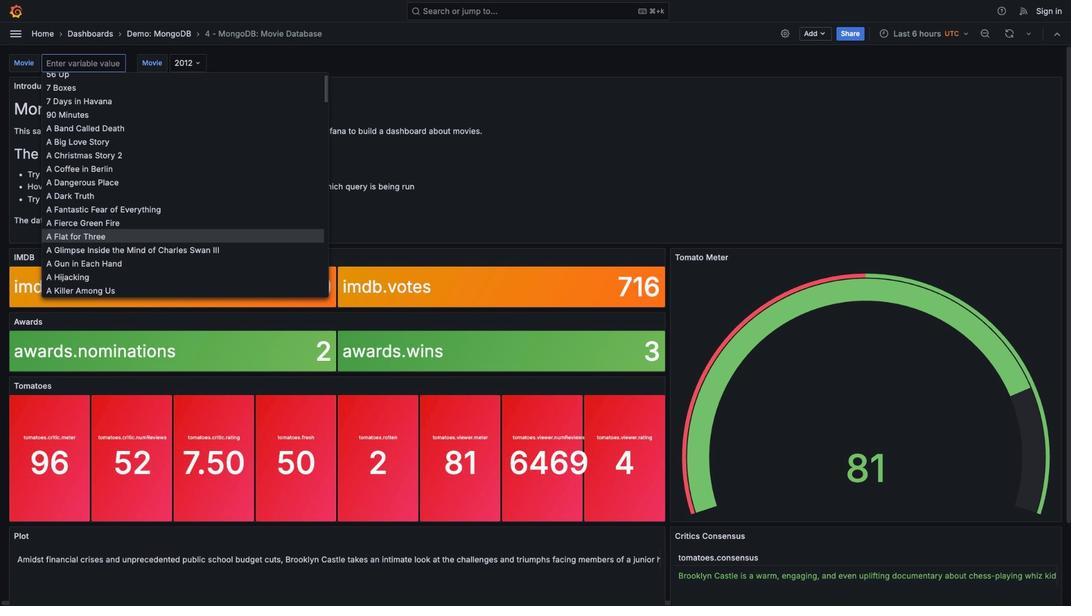 Task type: describe. For each thing, give the bounding box(es) containing it.
auto refresh turned off. choose refresh time interval image
[[1025, 29, 1034, 38]]

Enter variable value text field
[[41, 54, 126, 72]]

refresh dashboard image
[[1005, 29, 1015, 39]]

open menu image
[[9, 27, 23, 40]]

grafana image
[[9, 4, 23, 18]]

dashboard settings image
[[780, 29, 791, 39]]

zoom out time range image
[[980, 29, 990, 39]]

1 horizontal spatial cell
[[675, 566, 1057, 586]]



Task type: locate. For each thing, give the bounding box(es) containing it.
news image
[[1019, 6, 1029, 16]]

None button
[[42, 67, 324, 80], [42, 80, 324, 94], [42, 94, 324, 107], [42, 107, 324, 121], [42, 121, 324, 135], [42, 135, 324, 148], [42, 148, 324, 162], [42, 162, 324, 175], [42, 175, 324, 189], [42, 189, 324, 202], [42, 202, 324, 216], [42, 216, 324, 229], [42, 229, 324, 243], [42, 243, 324, 256], [42, 256, 324, 270], [42, 270, 324, 283], [42, 283, 324, 297], [42, 297, 324, 311], [42, 67, 324, 80], [42, 80, 324, 94], [42, 94, 324, 107], [42, 107, 324, 121], [42, 121, 324, 135], [42, 135, 324, 148], [42, 148, 324, 162], [42, 162, 324, 175], [42, 175, 324, 189], [42, 189, 324, 202], [42, 202, 324, 216], [42, 216, 324, 229], [42, 229, 324, 243], [42, 243, 324, 256], [42, 256, 324, 270], [42, 270, 324, 283], [42, 283, 324, 297], [42, 297, 324, 311]]

cell
[[14, 550, 661, 570], [675, 566, 1057, 586]]

help image
[[997, 6, 1007, 16]]

0 horizontal spatial cell
[[14, 550, 661, 570]]



Task type: vqa. For each thing, say whether or not it's contained in the screenshot.
Expand section Dashboards image
no



